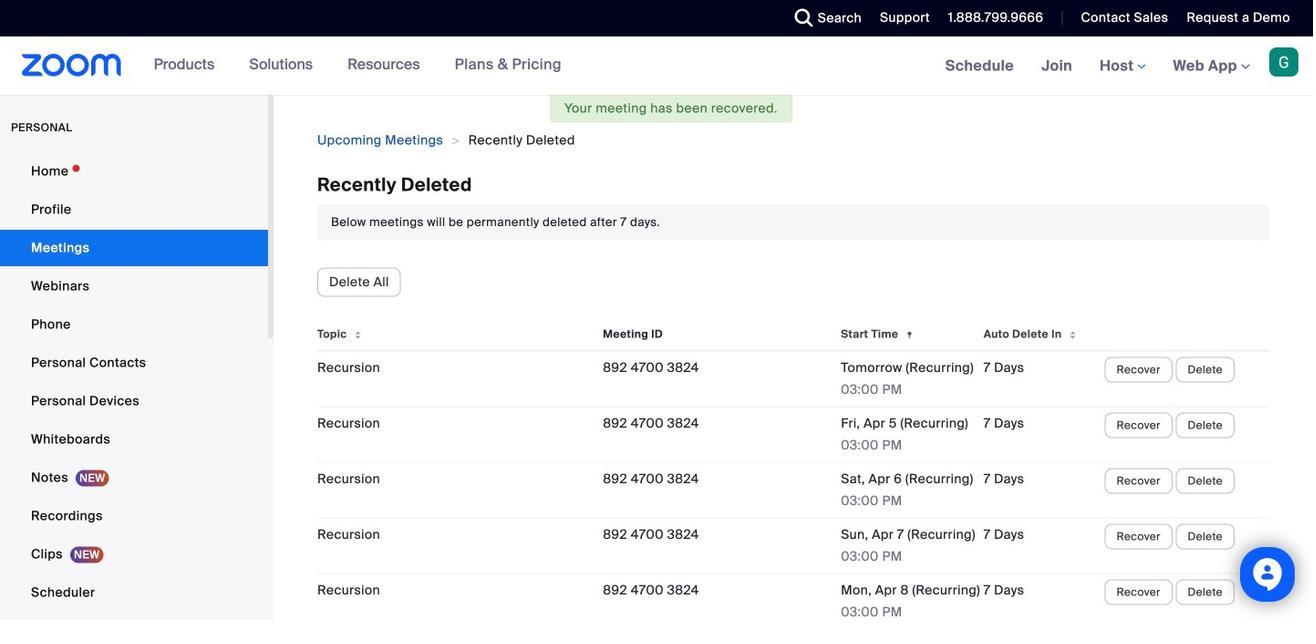 Task type: vqa. For each thing, say whether or not it's contained in the screenshot.
"copy" icon on the left bottom of page
no



Task type: describe. For each thing, give the bounding box(es) containing it.
zoom logo image
[[22, 54, 122, 77]]

none button inside main content main content
[[317, 268, 401, 297]]

profile picture image
[[1270, 47, 1299, 77]]



Task type: locate. For each thing, give the bounding box(es) containing it.
banner
[[0, 36, 1314, 96]]

None button
[[317, 268, 401, 297]]

alert
[[550, 95, 793, 122]]

product information navigation
[[140, 36, 576, 95]]

personal menu menu
[[0, 153, 268, 620]]

meetings navigation
[[932, 36, 1314, 96]]

main content main content
[[274, 95, 1314, 620]]



